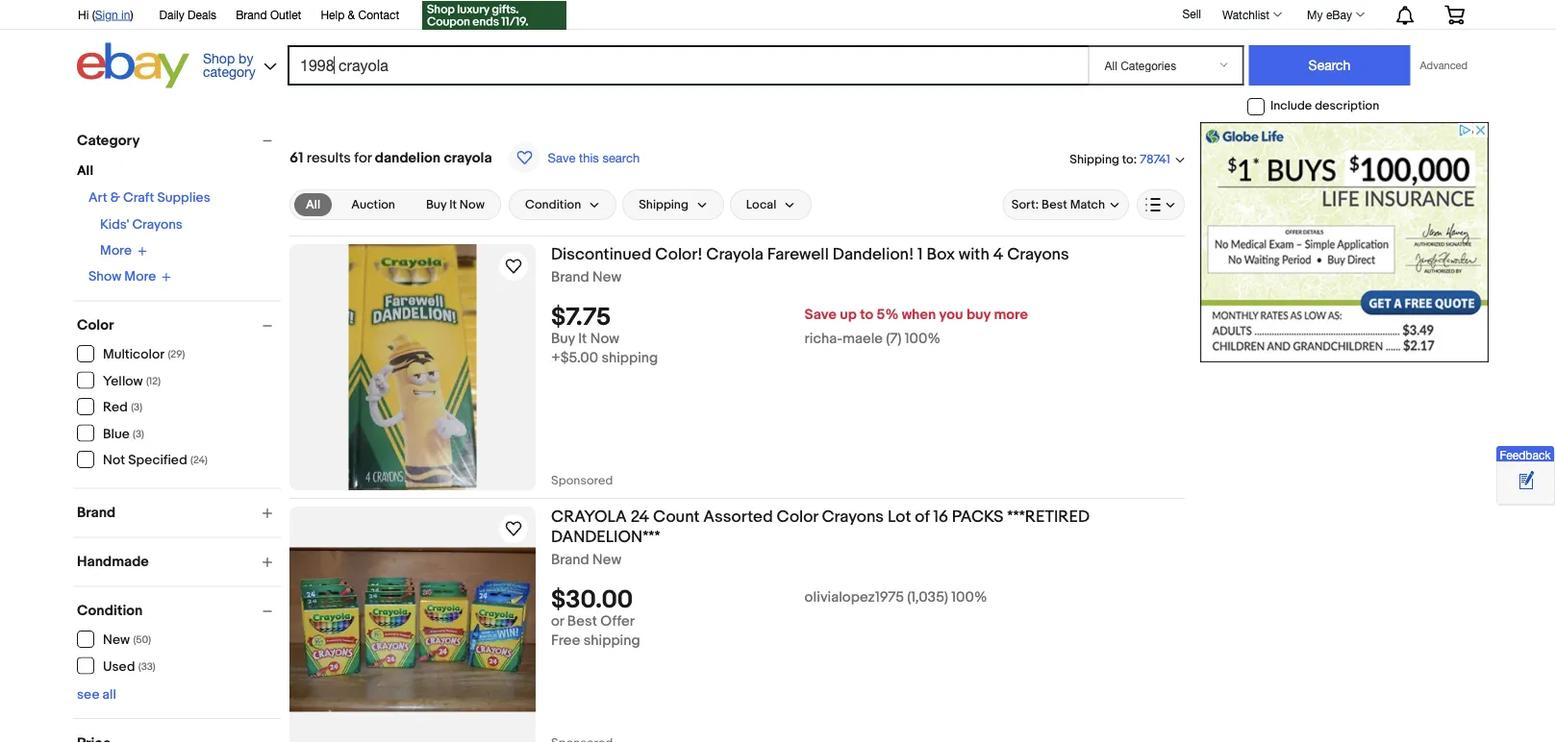 Task type: describe. For each thing, give the bounding box(es) containing it.
100% inside richa-maele (7) 100% +$5.00 shipping
[[905, 331, 941, 348]]

0 horizontal spatial condition
[[77, 603, 143, 620]]

kids' crayons
[[100, 217, 183, 233]]

packs
[[953, 507, 1004, 527]]

your shopping cart image
[[1444, 5, 1467, 24]]

0 horizontal spatial color
[[77, 317, 114, 334]]

sell
[[1183, 7, 1202, 20]]

save for up
[[805, 307, 837, 324]]

by
[[239, 50, 253, 66]]

see all button
[[77, 687, 116, 703]]

& for help
[[348, 8, 355, 21]]

best inside olivialopez1975 (1,035) 100% or best offer free shipping
[[568, 614, 598, 631]]

my ebay link
[[1297, 3, 1374, 26]]

box
[[927, 244, 956, 265]]

shop by category
[[203, 50, 256, 79]]

16
[[934, 507, 949, 527]]

:
[[1134, 152, 1138, 167]]

search
[[603, 150, 640, 165]]

free
[[551, 633, 581, 650]]

with
[[959, 244, 990, 265]]

(50)
[[133, 635, 151, 647]]

used (33)
[[103, 659, 156, 676]]

best inside dropdown button
[[1042, 198, 1068, 212]]

0 horizontal spatial now
[[460, 198, 485, 212]]

art & craft supplies link
[[89, 190, 211, 206]]

crayola
[[707, 244, 764, 265]]

brand inside crayola 24 count assorted color crayons lot of 16 packs ***retired dandelion*** brand new
[[551, 552, 589, 569]]

new inside discontinued color! crayola farewell dandelion! 1 box with 4 crayons brand new
[[593, 269, 622, 286]]

sign in link
[[95, 8, 130, 21]]

art
[[89, 190, 107, 206]]

brand outlet
[[236, 8, 302, 21]]

count
[[653, 507, 700, 527]]

brand inside discontinued color! crayola farewell dandelion! 1 box with 4 crayons brand new
[[551, 269, 589, 286]]

+$5.00
[[551, 350, 599, 367]]

save this search
[[548, 150, 640, 165]]

account navigation
[[67, 0, 1480, 32]]

100% inside olivialopez1975 (1,035) 100% or best offer free shipping
[[952, 590, 988, 607]]

watchlist link
[[1212, 3, 1291, 26]]

(12)
[[146, 375, 161, 388]]

shipping for shipping to : 78741
[[1070, 152, 1120, 167]]

help & contact link
[[321, 5, 400, 26]]

assorted
[[704, 507, 773, 527]]

local
[[747, 198, 777, 212]]

1 vertical spatial more
[[124, 269, 156, 285]]

of
[[915, 507, 930, 527]]

brand inside account navigation
[[236, 8, 267, 21]]

brand button
[[77, 505, 281, 522]]

handmade
[[77, 554, 149, 571]]

)
[[130, 8, 133, 21]]

(
[[92, 8, 95, 21]]

save this search button
[[504, 141, 646, 174]]

blue
[[103, 426, 130, 443]]

All selected text field
[[306, 196, 321, 214]]

listing options selector. list view selected. image
[[1146, 197, 1177, 213]]

category
[[203, 64, 256, 79]]

match
[[1071, 198, 1106, 212]]

get the coupon image
[[423, 1, 567, 30]]

watchlist
[[1223, 8, 1270, 21]]

0 horizontal spatial condition button
[[77, 603, 281, 620]]

red (3)
[[103, 400, 142, 416]]

you
[[940, 307, 964, 324]]

Search for anything text field
[[291, 47, 1085, 84]]

yellow
[[103, 373, 143, 390]]

0 vertical spatial buy
[[426, 198, 447, 212]]

farewell
[[768, 244, 829, 265]]

yellow (12)
[[103, 373, 161, 390]]

new (50)
[[103, 633, 151, 649]]

61 results for dandelion crayola
[[290, 149, 492, 166]]

help
[[321, 8, 345, 21]]

crayola
[[444, 149, 492, 166]]

multicolor (29)
[[103, 347, 185, 363]]

61
[[290, 149, 303, 166]]

all
[[103, 687, 116, 703]]

in
[[121, 8, 130, 21]]

auction
[[351, 198, 395, 212]]

(1,035)
[[908, 590, 949, 607]]

crayola 24 count assorted color crayons lot of 16 packs ***retired dandelion*** brand new
[[551, 507, 1090, 569]]

results
[[307, 149, 351, 166]]

craft
[[123, 190, 154, 206]]

crayons inside crayola 24 count assorted color crayons lot of 16 packs ***retired dandelion*** brand new
[[822, 507, 884, 527]]

category button
[[77, 132, 281, 149]]

category
[[77, 132, 140, 149]]

discontinued color! crayola farewell dandelion! 1 box with 4 crayons heading
[[551, 244, 1070, 265]]

more
[[994, 307, 1029, 324]]

discontinued color! crayola farewell dandelion! 1 box with 4 crayons image
[[349, 244, 477, 491]]

4
[[994, 244, 1004, 265]]

buy it now link
[[415, 193, 496, 217]]

handmade button
[[77, 554, 281, 571]]

condition inside main content
[[525, 198, 581, 212]]

discontinued color! crayola farewell dandelion! 1 box with 4 crayons link
[[551, 244, 1186, 269]]

to inside save up to 5% when you buy more buy it now
[[860, 307, 874, 324]]

it inside save up to 5% when you buy more buy it now
[[579, 331, 587, 348]]

dandelion***
[[551, 527, 661, 548]]

used
[[103, 659, 135, 676]]

5%
[[877, 307, 899, 324]]

shipping inside olivialopez1975 (1,035) 100% or best offer free shipping
[[584, 633, 641, 650]]

shipping button
[[623, 190, 724, 220]]

all link
[[294, 193, 332, 217]]



Task type: locate. For each thing, give the bounding box(es) containing it.
specified
[[128, 453, 187, 469]]

0 vertical spatial 100%
[[905, 331, 941, 348]]

best right the or
[[568, 614, 598, 631]]

my
[[1308, 8, 1324, 21]]

1 horizontal spatial condition button
[[509, 190, 617, 220]]

brand left outlet
[[236, 8, 267, 21]]

shop
[[203, 50, 235, 66]]

lot
[[888, 507, 912, 527]]

& right the art
[[110, 190, 120, 206]]

buy it now
[[426, 198, 485, 212]]

now up +$5.00
[[591, 331, 620, 348]]

0 vertical spatial color
[[77, 317, 114, 334]]

hi
[[78, 8, 89, 21]]

to
[[1123, 152, 1134, 167], [860, 307, 874, 324]]

(3) right red
[[131, 402, 142, 414]]

to inside shipping to : 78741
[[1123, 152, 1134, 167]]

0 vertical spatial condition button
[[509, 190, 617, 220]]

olivialopez1975 (1,035) 100% or best offer free shipping
[[551, 590, 988, 650]]

& right help
[[348, 8, 355, 21]]

buy down dandelion
[[426, 198, 447, 212]]

1 vertical spatial save
[[805, 307, 837, 324]]

0 vertical spatial it
[[450, 198, 457, 212]]

save inside save up to 5% when you buy more buy it now
[[805, 307, 837, 324]]

1 vertical spatial buy
[[551, 331, 575, 348]]

multicolor
[[103, 347, 165, 363]]

save up to 5% when you buy more buy it now
[[551, 307, 1029, 348]]

shipping right +$5.00
[[602, 350, 658, 367]]

it up +$5.00
[[579, 331, 587, 348]]

offer
[[601, 614, 635, 631]]

show
[[89, 269, 121, 285]]

advanced link
[[1411, 46, 1478, 85]]

78741
[[1140, 152, 1171, 167]]

(3) right blue
[[133, 428, 144, 441]]

(7)
[[887, 331, 902, 348]]

1 vertical spatial shipping
[[639, 198, 689, 212]]

1 horizontal spatial best
[[1042, 198, 1068, 212]]

100% down when
[[905, 331, 941, 348]]

see
[[77, 687, 100, 703]]

100% right (1,035)
[[952, 590, 988, 607]]

crayons left 'lot'
[[822, 507, 884, 527]]

save inside button
[[548, 150, 576, 165]]

daily deals link
[[159, 5, 217, 26]]

1 horizontal spatial buy
[[551, 331, 575, 348]]

buy
[[426, 198, 447, 212], [551, 331, 575, 348]]

2 vertical spatial new
[[103, 633, 130, 649]]

0 horizontal spatial all
[[77, 163, 93, 179]]

blue (3)
[[103, 426, 144, 443]]

crayola 24 count assorted color crayons lot of 16 packs ***retired dandelion*** image
[[290, 548, 536, 712]]

2 vertical spatial crayons
[[822, 507, 884, 527]]

None submit
[[1250, 45, 1411, 86]]

0 vertical spatial shipping
[[1070, 152, 1120, 167]]

show more button
[[89, 269, 172, 285]]

& inside account navigation
[[348, 8, 355, 21]]

more down "kids'"
[[100, 243, 132, 259]]

1 vertical spatial condition
[[77, 603, 143, 620]]

0 vertical spatial all
[[77, 163, 93, 179]]

1 vertical spatial new
[[593, 552, 622, 569]]

olivialopez1975
[[805, 590, 905, 607]]

outlet
[[270, 8, 302, 21]]

shop by category banner
[[67, 0, 1480, 93]]

best right sort:
[[1042, 198, 1068, 212]]

auction link
[[340, 193, 407, 217]]

crayons down art & craft supplies link
[[132, 217, 183, 233]]

shipping to : 78741
[[1070, 152, 1171, 167]]

up
[[840, 307, 857, 324]]

show more
[[89, 269, 156, 285]]

this
[[579, 150, 599, 165]]

1 vertical spatial shipping
[[584, 633, 641, 650]]

new left (50)
[[103, 633, 130, 649]]

1 horizontal spatial crayons
[[822, 507, 884, 527]]

condition up new (50)
[[77, 603, 143, 620]]

(3) inside blue (3)
[[133, 428, 144, 441]]

maele
[[843, 331, 883, 348]]

2 horizontal spatial crayons
[[1008, 244, 1070, 265]]

0 horizontal spatial it
[[450, 198, 457, 212]]

1 vertical spatial &
[[110, 190, 120, 206]]

color
[[77, 317, 114, 334], [777, 507, 819, 527]]

discontinued color! crayola farewell dandelion! 1 box with 4 crayons brand new
[[551, 244, 1070, 286]]

sort: best match
[[1012, 198, 1106, 212]]

it down crayola
[[450, 198, 457, 212]]

shipping inside dropdown button
[[639, 198, 689, 212]]

(3) for red
[[131, 402, 142, 414]]

0 vertical spatial save
[[548, 150, 576, 165]]

1 vertical spatial (3)
[[133, 428, 144, 441]]

1 horizontal spatial shipping
[[1070, 152, 1120, 167]]

1 vertical spatial it
[[579, 331, 587, 348]]

0 vertical spatial condition
[[525, 198, 581, 212]]

& for art
[[110, 190, 120, 206]]

0 horizontal spatial crayons
[[132, 217, 183, 233]]

ebay
[[1327, 8, 1353, 21]]

shipping inside richa-maele (7) 100% +$5.00 shipping
[[602, 350, 658, 367]]

(33)
[[138, 661, 156, 674]]

(3) for blue
[[133, 428, 144, 441]]

0 vertical spatial now
[[460, 198, 485, 212]]

brand
[[236, 8, 267, 21], [551, 269, 589, 286], [77, 505, 116, 522], [551, 552, 589, 569]]

0 vertical spatial shipping
[[602, 350, 658, 367]]

buy up +$5.00
[[551, 331, 575, 348]]

crayons inside discontinued color! crayola farewell dandelion! 1 box with 4 crayons brand new
[[1008, 244, 1070, 265]]

my ebay
[[1308, 8, 1353, 21]]

new down dandelion***
[[593, 552, 622, 569]]

shipping for shipping
[[639, 198, 689, 212]]

condition button down save this search button
[[509, 190, 617, 220]]

1 horizontal spatial to
[[1123, 152, 1134, 167]]

daily
[[159, 8, 185, 21]]

0 horizontal spatial &
[[110, 190, 120, 206]]

all down results
[[306, 197, 321, 212]]

save up richa-
[[805, 307, 837, 324]]

crayola
[[551, 507, 627, 527]]

new down discontinued
[[593, 269, 622, 286]]

all
[[77, 163, 93, 179], [306, 197, 321, 212]]

1 horizontal spatial &
[[348, 8, 355, 21]]

save left this
[[548, 150, 576, 165]]

1 horizontal spatial all
[[306, 197, 321, 212]]

main content
[[290, 122, 1186, 744]]

color inside crayola 24 count assorted color crayons lot of 16 packs ***retired dandelion*** brand new
[[777, 507, 819, 527]]

0 vertical spatial best
[[1042, 198, 1068, 212]]

all inside all link
[[306, 197, 321, 212]]

buy inside save up to 5% when you buy more buy it now
[[551, 331, 575, 348]]

1 vertical spatial all
[[306, 197, 321, 212]]

more
[[100, 243, 132, 259], [124, 269, 156, 285]]

0 vertical spatial new
[[593, 269, 622, 286]]

supplies
[[157, 190, 211, 206]]

1 vertical spatial now
[[591, 331, 620, 348]]

red
[[103, 400, 128, 416]]

or
[[551, 614, 564, 631]]

advertisement region
[[1201, 122, 1490, 363]]

to left 78741
[[1123, 152, 1134, 167]]

0 vertical spatial crayons
[[132, 217, 183, 233]]

shipping up the color!
[[639, 198, 689, 212]]

now inside save up to 5% when you buy more buy it now
[[591, 331, 620, 348]]

local button
[[730, 190, 812, 220]]

all up the art
[[77, 163, 93, 179]]

0 horizontal spatial buy
[[426, 198, 447, 212]]

crayola 24 count assorted color crayons lot of 16 packs ***retired dandelion*** link
[[551, 507, 1186, 552]]

0 horizontal spatial to
[[860, 307, 874, 324]]

1 horizontal spatial color
[[777, 507, 819, 527]]

help & contact
[[321, 8, 400, 21]]

shipping left :
[[1070, 152, 1120, 167]]

sort: best match button
[[1003, 190, 1130, 220]]

color!
[[656, 244, 703, 265]]

0 vertical spatial more
[[100, 243, 132, 259]]

color up the multicolor
[[77, 317, 114, 334]]

1 vertical spatial 100%
[[952, 590, 988, 607]]

0 vertical spatial to
[[1123, 152, 1134, 167]]

shipping inside shipping to : 78741
[[1070, 152, 1120, 167]]

more button
[[100, 243, 147, 259]]

now down crayola
[[460, 198, 485, 212]]

color right assorted
[[777, 507, 819, 527]]

1 vertical spatial best
[[568, 614, 598, 631]]

new
[[593, 269, 622, 286], [593, 552, 622, 569], [103, 633, 130, 649]]

0 vertical spatial (3)
[[131, 402, 142, 414]]

discontinued
[[551, 244, 652, 265]]

1 horizontal spatial it
[[579, 331, 587, 348]]

0 vertical spatial &
[[348, 8, 355, 21]]

brand down discontinued
[[551, 269, 589, 286]]

1 vertical spatial to
[[860, 307, 874, 324]]

brand down dandelion***
[[551, 552, 589, 569]]

1 horizontal spatial save
[[805, 307, 837, 324]]

1 horizontal spatial now
[[591, 331, 620, 348]]

shipping down 'offer'
[[584, 633, 641, 650]]

condition
[[525, 198, 581, 212], [77, 603, 143, 620]]

condition button up (50)
[[77, 603, 281, 620]]

0 horizontal spatial save
[[548, 150, 576, 165]]

deals
[[188, 8, 217, 21]]

when
[[902, 307, 937, 324]]

1 vertical spatial crayons
[[1008, 244, 1070, 265]]

1 horizontal spatial 100%
[[952, 590, 988, 607]]

0 horizontal spatial best
[[568, 614, 598, 631]]

save for this
[[548, 150, 576, 165]]

daily deals
[[159, 8, 217, 21]]

0 horizontal spatial 100%
[[905, 331, 941, 348]]

24
[[631, 507, 650, 527]]

advanced
[[1421, 59, 1468, 72]]

condition down save this search button
[[525, 198, 581, 212]]

color button
[[77, 317, 281, 334]]

none submit inside shop by category banner
[[1250, 45, 1411, 86]]

new inside crayola 24 count assorted color crayons lot of 16 packs ***retired dandelion*** brand new
[[593, 552, 622, 569]]

more down more button
[[124, 269, 156, 285]]

&
[[348, 8, 355, 21], [110, 190, 120, 206]]

0 horizontal spatial shipping
[[639, 198, 689, 212]]

richa-
[[805, 331, 843, 348]]

not
[[103, 453, 125, 469]]

dandelion!
[[833, 244, 914, 265]]

include description
[[1271, 99, 1380, 114]]

to right up
[[860, 307, 874, 324]]

$30.00
[[551, 586, 633, 616]]

condition button
[[509, 190, 617, 220], [77, 603, 281, 620]]

brand outlet link
[[236, 5, 302, 26]]

sell link
[[1174, 7, 1211, 20]]

richa-maele (7) 100% +$5.00 shipping
[[551, 331, 941, 367]]

crayola 24 count assorted color crayons lot of 16 packs ***retired dandelion*** heading
[[551, 507, 1090, 548]]

1 vertical spatial condition button
[[77, 603, 281, 620]]

best
[[1042, 198, 1068, 212], [568, 614, 598, 631]]

description
[[1316, 99, 1380, 114]]

include
[[1271, 99, 1313, 114]]

main content containing $7.75
[[290, 122, 1186, 744]]

(3) inside red (3)
[[131, 402, 142, 414]]

dandelion
[[375, 149, 441, 166]]

crayons right 4
[[1008, 244, 1070, 265]]

brand up 'handmade'
[[77, 505, 116, 522]]

1 vertical spatial color
[[777, 507, 819, 527]]

1 horizontal spatial condition
[[525, 198, 581, 212]]

(24)
[[191, 455, 208, 467]]



Task type: vqa. For each thing, say whether or not it's contained in the screenshot.


